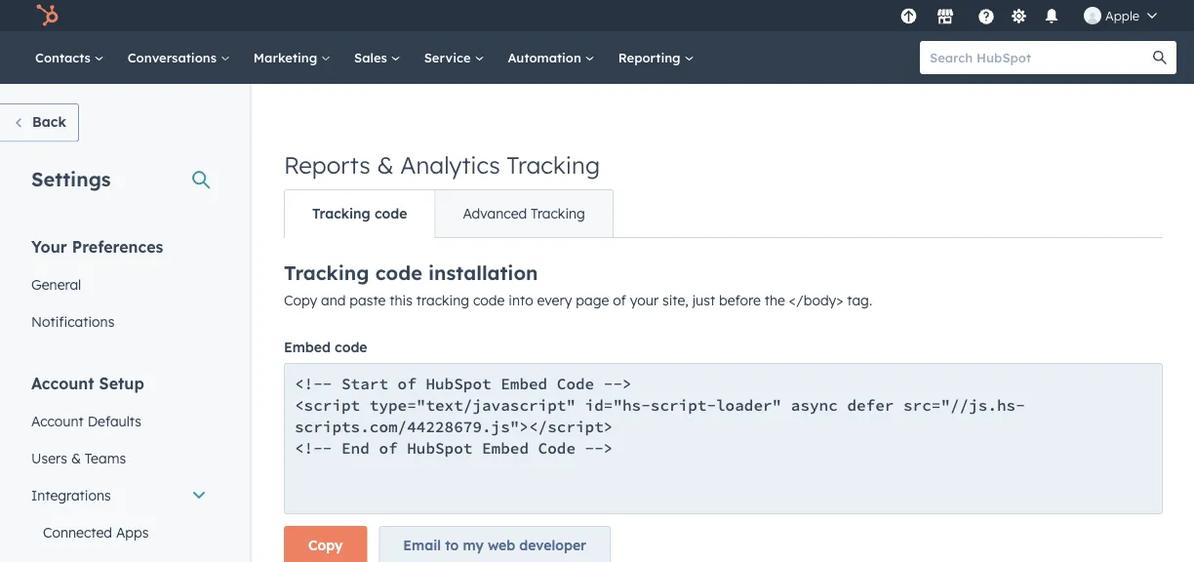 Task type: locate. For each thing, give the bounding box(es) containing it.
contacts link
[[23, 31, 116, 84]]

email to my web developer
[[404, 537, 587, 554]]

users & teams
[[31, 450, 126, 467]]

embed
[[284, 339, 331, 356]]

1 horizontal spatial &
[[377, 150, 394, 180]]

your
[[630, 292, 659, 309]]

0 vertical spatial &
[[377, 150, 394, 180]]

code for tracking code installation copy and paste this tracking code into every page of your site, just before the </body> tag.
[[376, 261, 423, 285]]

1 vertical spatial &
[[71, 450, 81, 467]]

general link
[[20, 266, 219, 303]]

code for tracking code
[[375, 205, 407, 222]]

defaults
[[88, 412, 142, 430]]

tracking down 'reports'
[[312, 205, 371, 222]]

just
[[693, 292, 716, 309]]

embed code
[[284, 339, 368, 356]]

connected apps
[[43, 524, 149, 541]]

search button
[[1144, 41, 1177, 74]]

account up account defaults
[[31, 373, 94, 393]]

hubspot image
[[35, 4, 59, 27]]

apple menu
[[895, 0, 1171, 31]]

service
[[424, 49, 475, 65]]

account defaults
[[31, 412, 142, 430]]

& for teams
[[71, 450, 81, 467]]

contacts
[[35, 49, 94, 65]]

1 vertical spatial copy
[[308, 537, 343, 554]]

copy left the email
[[308, 537, 343, 554]]

tracking code installation copy and paste this tracking code into every page of your site, just before the </body> tag.
[[284, 261, 873, 309]]

code up this
[[376, 261, 423, 285]]

2 account from the top
[[31, 412, 84, 430]]

copy left and
[[284, 292, 317, 309]]

tracking
[[507, 150, 600, 180], [312, 205, 371, 222], [531, 205, 586, 222], [284, 261, 370, 285]]

apps
[[116, 524, 149, 541]]

account up users at the left bottom of the page
[[31, 412, 84, 430]]

reports
[[284, 150, 371, 180]]

notifications button
[[1036, 0, 1069, 31]]

tracking
[[417, 292, 470, 309]]

tracking inside tracking code link
[[312, 205, 371, 222]]

copy
[[284, 292, 317, 309], [308, 537, 343, 554]]

1 account from the top
[[31, 373, 94, 393]]

your preferences
[[31, 237, 163, 256]]

marketing link
[[242, 31, 343, 84]]

account
[[31, 373, 94, 393], [31, 412, 84, 430]]

code down installation
[[473, 292, 505, 309]]

1 vertical spatial account
[[31, 412, 84, 430]]

email to my web developer button
[[379, 526, 611, 562]]

& right users at the left bottom of the page
[[71, 450, 81, 467]]

0 vertical spatial account
[[31, 373, 94, 393]]

your preferences element
[[20, 236, 219, 340]]

hubspot link
[[23, 4, 73, 27]]

tracking up and
[[284, 261, 370, 285]]

marketing
[[254, 49, 321, 65]]

&
[[377, 150, 394, 180], [71, 450, 81, 467]]

tracking code link
[[285, 190, 435, 237]]

apple button
[[1073, 0, 1170, 31]]

back
[[32, 113, 66, 130]]

automation
[[508, 49, 585, 65]]

connected
[[43, 524, 112, 541]]

code right embed
[[335, 339, 368, 356]]

marketplaces button
[[925, 0, 966, 31]]

automation link
[[496, 31, 607, 84]]

tracking right advanced on the top of the page
[[531, 205, 586, 222]]

code down reports & analytics tracking
[[375, 205, 407, 222]]

& up tracking code
[[377, 150, 394, 180]]

email
[[404, 537, 441, 554]]

code inside 'navigation'
[[375, 205, 407, 222]]

general
[[31, 276, 81, 293]]

page
[[576, 292, 610, 309]]

upgrade link
[[897, 5, 922, 26]]

0 horizontal spatial &
[[71, 450, 81, 467]]

tracking up the advanced tracking
[[507, 150, 600, 180]]

account for account defaults
[[31, 412, 84, 430]]

navigation containing tracking code
[[284, 189, 614, 238]]

<!-- Start of HubSpot Embed Code --> <script type="text/javascript" id="hs-script-loader" async defer src="//js.hs-scripts.com/44228679.js"></script> <!-- End of HubSpot Embed Code --> text field
[[284, 363, 1164, 514]]

account for account setup
[[31, 373, 94, 393]]

account setup element
[[20, 372, 219, 562]]

into
[[509, 292, 534, 309]]

code
[[375, 205, 407, 222], [376, 261, 423, 285], [473, 292, 505, 309], [335, 339, 368, 356]]

this
[[390, 292, 413, 309]]

0 vertical spatial copy
[[284, 292, 317, 309]]

& inside account setup element
[[71, 450, 81, 467]]

the
[[765, 292, 786, 309]]

every
[[537, 292, 572, 309]]

tracking inside tracking code installation copy and paste this tracking code into every page of your site, just before the </body> tag.
[[284, 261, 370, 285]]

Search HubSpot search field
[[921, 41, 1160, 74]]

navigation
[[284, 189, 614, 238]]



Task type: describe. For each thing, give the bounding box(es) containing it.
users
[[31, 450, 67, 467]]

reports & analytics tracking
[[284, 150, 600, 180]]

sales link
[[343, 31, 413, 84]]

copy inside tracking code installation copy and paste this tracking code into every page of your site, just before the </body> tag.
[[284, 292, 317, 309]]

advanced tracking link
[[435, 190, 613, 237]]

embed code element
[[284, 363, 1164, 562]]

tracking inside advanced tracking link
[[531, 205, 586, 222]]

reporting link
[[607, 31, 706, 84]]

conversations link
[[116, 31, 242, 84]]

help button
[[970, 0, 1004, 31]]

setup
[[99, 373, 144, 393]]

your
[[31, 237, 67, 256]]

notifications image
[[1044, 9, 1061, 26]]

advanced tracking
[[463, 205, 586, 222]]

settings image
[[1011, 8, 1028, 26]]

reporting
[[619, 49, 685, 65]]

account defaults link
[[20, 403, 219, 440]]

of
[[613, 292, 627, 309]]

marketplaces image
[[937, 9, 955, 26]]

and
[[321, 292, 346, 309]]

advanced
[[463, 205, 527, 222]]

service link
[[413, 31, 496, 84]]

copy inside button
[[308, 537, 343, 554]]

help image
[[978, 9, 996, 26]]

integrations button
[[20, 477, 219, 514]]

teams
[[85, 450, 126, 467]]

connected apps link
[[20, 514, 219, 551]]

notifications
[[31, 313, 115, 330]]

site,
[[663, 292, 689, 309]]

apple
[[1106, 7, 1140, 23]]

back link
[[0, 103, 79, 142]]

settings
[[31, 166, 111, 191]]

web
[[488, 537, 516, 554]]

settings link
[[1007, 5, 1032, 26]]

preferences
[[72, 237, 163, 256]]

tracking code
[[312, 205, 407, 222]]

search image
[[1154, 51, 1168, 64]]

tag.
[[848, 292, 873, 309]]

developer
[[520, 537, 587, 554]]

to
[[445, 537, 459, 554]]

sales
[[354, 49, 391, 65]]

notifications link
[[20, 303, 219, 340]]

integrations
[[31, 487, 111, 504]]

paste
[[350, 292, 386, 309]]

before
[[720, 292, 761, 309]]

analytics
[[401, 150, 500, 180]]

my
[[463, 537, 484, 554]]

conversations
[[128, 49, 220, 65]]

copy button
[[284, 526, 367, 562]]

</body>
[[790, 292, 844, 309]]

account setup
[[31, 373, 144, 393]]

upgrade image
[[901, 8, 918, 26]]

bob builder image
[[1085, 7, 1102, 24]]

installation
[[429, 261, 538, 285]]

& for analytics
[[377, 150, 394, 180]]

users & teams link
[[20, 440, 219, 477]]

code for embed code
[[335, 339, 368, 356]]



Task type: vqa. For each thing, say whether or not it's contained in the screenshot.
Search icon
yes



